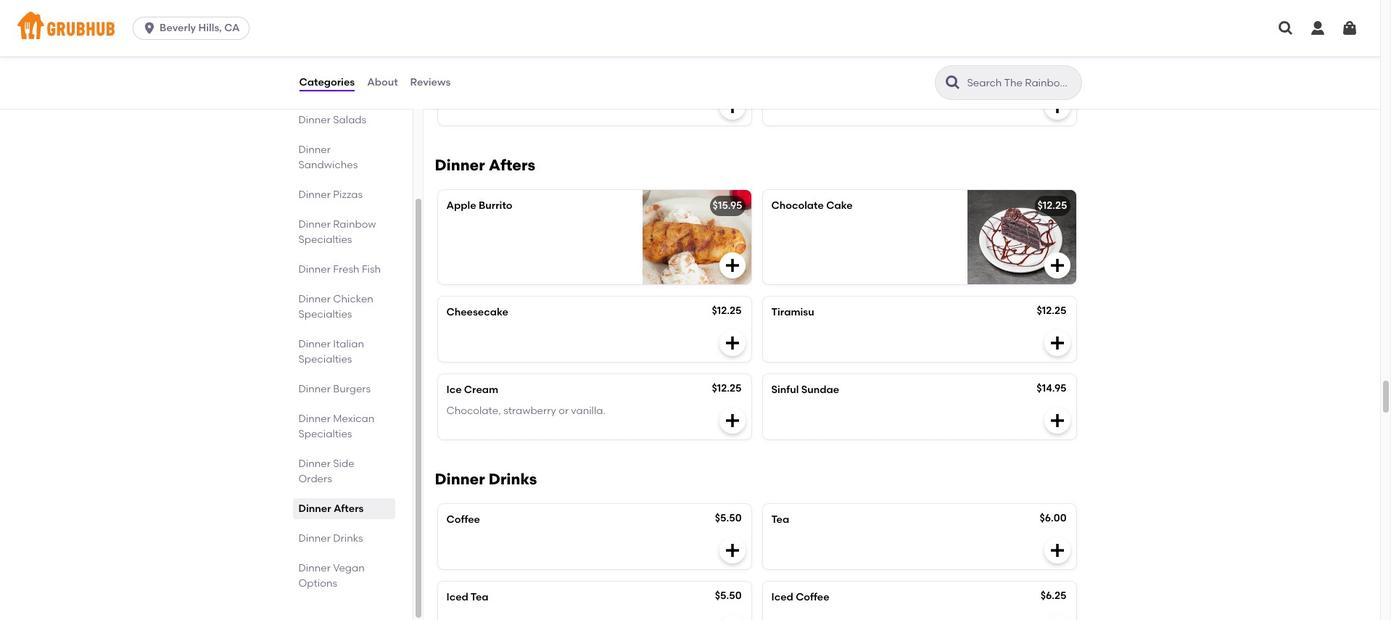 Task type: vqa. For each thing, say whether or not it's contained in the screenshot.
CHOCOLATE in the right top of the page
yes



Task type: locate. For each thing, give the bounding box(es) containing it.
sandwiches
[[299, 159, 358, 171]]

dinner inside the dinner italian specialties
[[299, 338, 331, 350]]

dinner down dinner pizzas
[[299, 218, 331, 231]]

dinner inside the 'dinner chicken specialties'
[[299, 293, 331, 305]]

$5.50 for iced coffee
[[715, 590, 742, 602]]

specialties inside dinner mexican specialties
[[299, 428, 352, 440]]

ice cream
[[447, 384, 499, 396]]

dinner up dinner vegan options
[[299, 532, 331, 545]]

1 vertical spatial tea
[[471, 591, 489, 604]]

apple
[[447, 200, 476, 212]]

svg image
[[1309, 20, 1327, 37], [1049, 98, 1066, 116], [724, 257, 741, 274], [1049, 257, 1066, 274], [1049, 335, 1066, 352], [724, 412, 741, 430], [1049, 412, 1066, 430], [724, 542, 741, 560], [1049, 542, 1066, 560]]

drinks down the chocolate, strawberry or vanilla.
[[489, 470, 537, 488]]

specialties down chicken
[[299, 308, 352, 321]]

dinner afters up apple burrito
[[435, 156, 535, 174]]

dinner drinks up vegan
[[299, 532, 363, 545]]

ice
[[447, 384, 462, 396]]

svg image for tiramisu
[[1049, 335, 1066, 352]]

dinner mexican specialties
[[299, 413, 375, 440]]

baked
[[447, 70, 478, 82]]

dinner up options
[[299, 562, 331, 575]]

dinner left "burgers"
[[299, 383, 331, 395]]

0 horizontal spatial dinner drinks
[[299, 532, 363, 545]]

dinner inside dinner vegan options
[[299, 562, 331, 575]]

ca
[[224, 22, 240, 34]]

dinner afters down orders
[[299, 503, 364, 515]]

afters down dinner side orders
[[334, 503, 364, 515]]

specialties for mexican
[[299, 428, 352, 440]]

dinner sandwiches
[[299, 144, 358, 171]]

chocolate
[[772, 200, 824, 212]]

svg image for sinful sundae
[[1049, 412, 1066, 430]]

reviews
[[410, 76, 451, 88]]

iced
[[447, 591, 468, 604], [772, 591, 793, 604]]

salads
[[333, 114, 366, 126]]

iced for iced tea
[[447, 591, 468, 604]]

dinner up orders
[[299, 458, 331, 470]]

dinner vegan options
[[299, 562, 365, 590]]

2 iced from the left
[[772, 591, 793, 604]]

afters up "burrito"
[[489, 156, 535, 174]]

Search The Rainbow Bar and Grill search field
[[966, 76, 1077, 90]]

2 specialties from the top
[[299, 308, 352, 321]]

coffee
[[447, 514, 480, 526], [796, 591, 830, 604]]

1 vertical spatial coffee
[[796, 591, 830, 604]]

1 horizontal spatial iced
[[772, 591, 793, 604]]

cheesecake
[[447, 306, 508, 319]]

$12.25
[[1038, 200, 1067, 212], [712, 305, 742, 317], [1037, 305, 1067, 317], [712, 383, 742, 395]]

dinner left chicken
[[299, 293, 331, 305]]

about button
[[366, 57, 399, 109]]

drinks
[[489, 470, 537, 488], [333, 532, 363, 545]]

specialties inside the 'dinner chicken specialties'
[[299, 308, 352, 321]]

specialties down mexican
[[299, 428, 352, 440]]

dinner down 'dinner burgers' on the bottom of page
[[299, 413, 331, 425]]

dinner drinks
[[435, 470, 537, 488], [299, 532, 363, 545]]

beverly
[[160, 22, 196, 34]]

1 horizontal spatial afters
[[489, 156, 535, 174]]

dinner drinks down the chocolate,
[[435, 470, 537, 488]]

1 vertical spatial $5.50
[[715, 590, 742, 602]]

dinner
[[299, 114, 331, 126], [299, 144, 331, 156], [435, 156, 485, 174], [299, 189, 331, 201], [299, 218, 331, 231], [299, 263, 331, 276], [299, 293, 331, 305], [299, 338, 331, 350], [299, 383, 331, 395], [299, 413, 331, 425], [299, 458, 331, 470], [435, 470, 485, 488], [299, 503, 331, 515], [299, 532, 331, 545], [299, 562, 331, 575]]

svg image for tea
[[1049, 542, 1066, 560]]

tea
[[772, 514, 789, 526], [471, 591, 489, 604]]

1 $5.50 from the top
[[715, 512, 742, 525]]

svg image inside main navigation navigation
[[1309, 20, 1327, 37]]

1 horizontal spatial dinner drinks
[[435, 470, 537, 488]]

apple burrito image
[[642, 190, 751, 285]]

dinner up apple
[[435, 156, 485, 174]]

1 horizontal spatial drinks
[[489, 470, 537, 488]]

drinks up vegan
[[333, 532, 363, 545]]

specialties for chicken
[[299, 308, 352, 321]]

1 vertical spatial drinks
[[333, 532, 363, 545]]

specialties inside dinner rainbow specialties
[[299, 234, 352, 246]]

0 vertical spatial tea
[[772, 514, 789, 526]]

0 vertical spatial dinner drinks
[[435, 470, 537, 488]]

4 specialties from the top
[[299, 428, 352, 440]]

dinner left salads
[[299, 114, 331, 126]]

sundae
[[801, 384, 839, 396]]

chocolate,
[[447, 404, 501, 417]]

categories button
[[299, 57, 356, 109]]

svg image for chocolate cake
[[1049, 257, 1066, 274]]

beverly hills, ca button
[[133, 17, 255, 40]]

apple burrito
[[447, 200, 513, 212]]

0 horizontal spatial iced
[[447, 591, 468, 604]]

dinner up sandwiches
[[299, 144, 331, 156]]

2 meatballs image
[[967, 0, 1076, 48]]

0 vertical spatial afters
[[489, 156, 535, 174]]

0 vertical spatial $5.50
[[715, 512, 742, 525]]

0 horizontal spatial dinner afters
[[299, 503, 364, 515]]

3 specialties from the top
[[299, 353, 352, 366]]

0 vertical spatial coffee
[[447, 514, 480, 526]]

hills,
[[198, 22, 222, 34]]

dinner burgers
[[299, 383, 371, 395]]

0 horizontal spatial afters
[[334, 503, 364, 515]]

svg image
[[1277, 20, 1295, 37], [1341, 20, 1359, 37], [142, 21, 157, 36], [724, 98, 741, 116], [724, 335, 741, 352]]

dinner left the italian on the bottom
[[299, 338, 331, 350]]

0 horizontal spatial drinks
[[333, 532, 363, 545]]

specialties down the italian on the bottom
[[299, 353, 352, 366]]

1 iced from the left
[[447, 591, 468, 604]]

2 $5.50 from the top
[[715, 590, 742, 602]]

1 vertical spatial afters
[[334, 503, 364, 515]]

1 specialties from the top
[[299, 234, 352, 246]]

afters
[[489, 156, 535, 174], [334, 503, 364, 515]]

specialties down the 'rainbow'
[[299, 234, 352, 246]]

about
[[367, 76, 398, 88]]

$5.50
[[715, 512, 742, 525], [715, 590, 742, 602]]

specialties
[[299, 234, 352, 246], [299, 308, 352, 321], [299, 353, 352, 366], [299, 428, 352, 440]]

specialties inside the dinner italian specialties
[[299, 353, 352, 366]]

italian
[[333, 338, 364, 350]]

dinner afters
[[435, 156, 535, 174], [299, 503, 364, 515]]

options
[[299, 577, 337, 590]]

dinner inside dinner rainbow specialties
[[299, 218, 331, 231]]

dinner rainbow specialties
[[299, 218, 376, 246]]

dinner inside dinner mexican specialties
[[299, 413, 331, 425]]

1 horizontal spatial dinner afters
[[435, 156, 535, 174]]

fish
[[362, 263, 381, 276]]



Task type: describe. For each thing, give the bounding box(es) containing it.
iced tea
[[447, 591, 489, 604]]

dinner down sandwiches
[[299, 189, 331, 201]]

rainbow
[[333, 218, 376, 231]]

baked potato
[[447, 70, 515, 82]]

1 vertical spatial dinner drinks
[[299, 532, 363, 545]]

svg image for apple burrito
[[724, 257, 741, 274]]

chocolate, strawberry or vanilla.
[[447, 404, 606, 417]]

chicken
[[333, 293, 373, 305]]

dinner down the chocolate,
[[435, 470, 485, 488]]

chocolate cake image
[[967, 190, 1076, 285]]

dinner chicken specialties
[[299, 293, 373, 321]]

specialties for italian
[[299, 353, 352, 366]]

tiramisu
[[772, 306, 814, 319]]

dinner inside "dinner sandwiches"
[[299, 144, 331, 156]]

1 horizontal spatial coffee
[[796, 591, 830, 604]]

reviews button
[[410, 57, 451, 109]]

iced for iced coffee
[[772, 591, 793, 604]]

cream
[[464, 384, 499, 396]]

vanilla.
[[571, 404, 606, 417]]

$14.95
[[1037, 383, 1067, 395]]

$11.95 button
[[763, 60, 1076, 126]]

strawberry
[[504, 404, 556, 417]]

mexican
[[333, 413, 375, 425]]

burgers
[[333, 383, 371, 395]]

$11.95
[[1039, 68, 1067, 81]]

0 horizontal spatial tea
[[471, 591, 489, 604]]

dinner salads
[[299, 114, 366, 126]]

potato
[[481, 70, 515, 82]]

specialties for rainbow
[[299, 234, 352, 246]]

svg image inside beverly hills, ca button
[[142, 21, 157, 36]]

svg image for coffee
[[724, 542, 741, 560]]

dinner italian specialties
[[299, 338, 364, 366]]

$15.95
[[713, 200, 742, 212]]

dinner side orders
[[299, 458, 354, 485]]

chocolate cake
[[772, 200, 853, 212]]

categories
[[299, 76, 355, 88]]

dinner pizzas
[[299, 189, 363, 201]]

0 horizontal spatial coffee
[[447, 514, 480, 526]]

dinner inside dinner side orders
[[299, 458, 331, 470]]

$6.00
[[1040, 512, 1067, 525]]

1 horizontal spatial tea
[[772, 514, 789, 526]]

beverly hills, ca
[[160, 22, 240, 34]]

1 italian sausage image
[[642, 0, 751, 48]]

0 vertical spatial drinks
[[489, 470, 537, 488]]

dinner down orders
[[299, 503, 331, 515]]

dinner fresh fish
[[299, 263, 381, 276]]

or
[[559, 404, 569, 417]]

vegan
[[333, 562, 365, 575]]

sinful sundae
[[772, 384, 839, 396]]

burrito
[[479, 200, 513, 212]]

dinner left fresh
[[299, 263, 331, 276]]

iced coffee
[[772, 591, 830, 604]]

cake
[[826, 200, 853, 212]]

fresh
[[333, 263, 359, 276]]

search icon image
[[944, 74, 962, 91]]

orders
[[299, 473, 332, 485]]

$5.50 for tea
[[715, 512, 742, 525]]

1 vertical spatial dinner afters
[[299, 503, 364, 515]]

main navigation navigation
[[0, 0, 1381, 57]]

baked potato button
[[438, 60, 751, 126]]

0 vertical spatial dinner afters
[[435, 156, 535, 174]]

$6.25
[[1041, 590, 1067, 602]]

pizzas
[[333, 189, 363, 201]]

side
[[333, 458, 354, 470]]

sinful
[[772, 384, 799, 396]]



